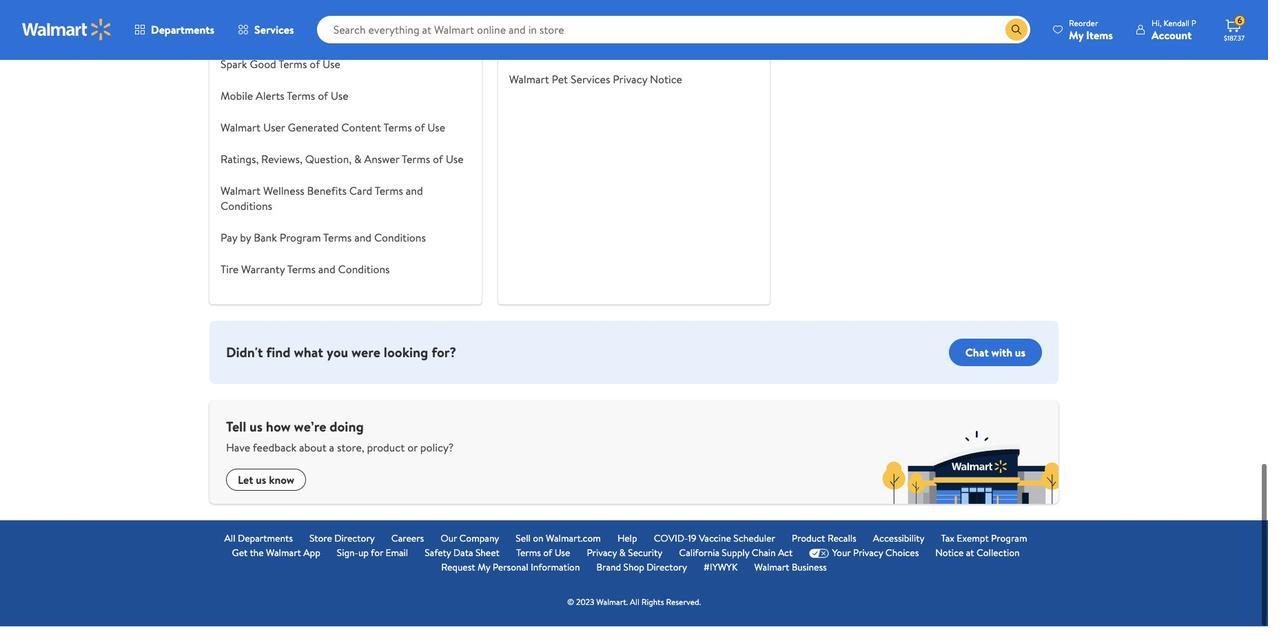 Task type: describe. For each thing, give the bounding box(es) containing it.
walmart cash faqs
[[509, 41, 604, 56]]

your
[[832, 547, 851, 561]]

product recalls
[[792, 533, 857, 547]]

reorder my items
[[1069, 18, 1113, 43]]

supply
[[722, 547, 750, 561]]

tax
[[941, 533, 955, 547]]

terms of use link
[[516, 547, 570, 562]]

sell
[[516, 533, 531, 547]]

what
[[294, 344, 323, 363]]

at
[[966, 547, 974, 561]]

terms down 'walmart wellness benefits card terms and conditions'
[[323, 231, 352, 246]]

walmart inside the tax exempt program get the walmart app
[[266, 547, 301, 561]]

third-
[[509, 9, 538, 24]]

rights
[[642, 598, 664, 609]]

about
[[299, 441, 327, 456]]

let
[[238, 474, 253, 489]]

privacy right your
[[853, 547, 883, 561]]

store
[[309, 533, 332, 547]]

question,
[[305, 152, 352, 168]]

walmart user generated content terms of use link
[[221, 121, 445, 136]]

0 vertical spatial program
[[280, 231, 321, 246]]

tax exempt program link
[[941, 533, 1027, 547]]

third-party software and licensing notices link
[[509, 9, 714, 24]]

directory inside "link"
[[334, 533, 375, 547]]

hi, kendall p account
[[1152, 18, 1197, 43]]

1 vertical spatial &
[[619, 547, 626, 561]]

and right software at the top
[[611, 9, 628, 24]]

brand shop directory
[[597, 562, 687, 576]]

walmart wellness terms of service
[[221, 26, 386, 41]]

tell
[[226, 418, 246, 437]]

warranty
[[241, 263, 285, 278]]

and down the card
[[354, 231, 372, 246]]

business
[[792, 562, 827, 576]]

feedback
[[253, 441, 297, 456]]

terms left service
[[307, 26, 335, 41]]

get the walmart app link
[[232, 547, 320, 562]]

terms up answer
[[384, 121, 412, 136]]

of left service
[[338, 26, 348, 41]]

and down pay by bank program terms and conditions in the top left of the page
[[318, 263, 336, 278]]

your privacy choices link
[[810, 547, 919, 562]]

chat with us button
[[949, 340, 1042, 367]]

privacy choices icon image
[[810, 550, 830, 559]]

sign-up for email
[[337, 547, 408, 561]]

ratings, reviews, question, & answer terms of use link
[[221, 152, 464, 168]]

departments button
[[123, 14, 226, 47]]

conditions for pay by bank program terms and conditions
[[374, 231, 426, 246]]

services button
[[226, 14, 306, 47]]

conditions for walmart wellness benefits card terms and conditions
[[221, 199, 272, 214]]

2023
[[576, 598, 594, 609]]

california supply chain act link
[[679, 547, 793, 562]]

sign-up for email link
[[337, 547, 408, 562]]

covid-
[[654, 533, 688, 547]]

chain
[[752, 547, 776, 561]]

walmart down chain
[[754, 562, 790, 576]]

safety data sheet
[[425, 547, 500, 561]]

walmart.
[[596, 598, 628, 609]]

careers
[[391, 533, 424, 547]]

terms right alerts
[[287, 89, 315, 104]]

walmart wellness benefits card terms and conditions link
[[221, 184, 423, 214]]

chat
[[966, 346, 989, 361]]

policy?
[[420, 441, 454, 456]]

chat with us
[[966, 346, 1026, 361]]

collection
[[977, 547, 1020, 561]]

$187.37
[[1224, 34, 1245, 43]]

data
[[453, 547, 473, 561]]

mobile
[[221, 89, 253, 104]]

walmart for faqs
[[509, 41, 549, 56]]

and inside 'walmart wellness benefits card terms and conditions'
[[406, 184, 423, 199]]

benefits
[[307, 184, 347, 199]]

california supply chain act
[[679, 547, 793, 561]]

1 vertical spatial directory
[[647, 562, 687, 576]]

all departments
[[224, 533, 293, 547]]

2 vertical spatial conditions
[[338, 263, 390, 278]]

privacy down search search field
[[613, 72, 647, 88]]

cash
[[552, 41, 575, 56]]

accessibility
[[873, 533, 925, 547]]

ratings, reviews, question, & answer terms of use
[[221, 152, 464, 168]]

of up information
[[543, 547, 552, 561]]

didn't find what you were looking for?
[[226, 344, 457, 363]]

vaccine
[[699, 533, 731, 547]]

departments inside departments dropdown button
[[151, 23, 214, 38]]

my inside reorder my items
[[1069, 28, 1084, 43]]

know
[[269, 474, 295, 489]]

departments inside all departments link
[[238, 533, 293, 547]]

good
[[250, 57, 276, 72]]

walmart for terms
[[221, 26, 261, 41]]

mobile alerts terms of use link
[[221, 89, 349, 104]]

let us know
[[238, 474, 295, 489]]

company
[[459, 533, 499, 547]]

walmart cash faqs link
[[509, 41, 604, 56]]

licensing
[[631, 9, 675, 24]]

notice inside notice at collection request my personal information
[[936, 547, 964, 561]]

looking
[[384, 344, 428, 363]]

brand
[[597, 562, 621, 576]]

walmart.com
[[546, 533, 601, 547]]

terms of use
[[516, 547, 570, 561]]

privacy & security link
[[587, 547, 663, 562]]

brand shop directory link
[[597, 562, 687, 576]]

software
[[565, 9, 608, 24]]

services inside popup button
[[254, 23, 294, 38]]

you
[[327, 344, 348, 363]]

or
[[408, 441, 418, 456]]

of down walmart wellness terms of service link
[[310, 57, 320, 72]]

0 horizontal spatial notice
[[650, 72, 682, 88]]



Task type: locate. For each thing, give the bounding box(es) containing it.
us inside chat with us button
[[1015, 346, 1026, 361]]

1 vertical spatial all
[[630, 598, 640, 609]]

my left items
[[1069, 28, 1084, 43]]

our company link
[[441, 533, 499, 547]]

spark good terms of use link
[[221, 57, 340, 72]]

party
[[538, 9, 563, 24]]

choices
[[886, 547, 919, 561]]

#iywyk link
[[704, 562, 738, 576]]

all up get
[[224, 533, 235, 547]]

answer
[[364, 152, 400, 168]]

services right pet
[[571, 72, 610, 88]]

1 vertical spatial us
[[250, 418, 263, 437]]

notices
[[677, 9, 714, 24]]

notice down search search field
[[650, 72, 682, 88]]

were
[[352, 344, 380, 363]]

on
[[533, 533, 544, 547]]

with
[[992, 346, 1013, 361]]

6
[[1238, 15, 1242, 27]]

1 wellness from the top
[[263, 26, 304, 41]]

terms inside 'walmart wellness benefits card terms and conditions'
[[375, 184, 403, 199]]

your privacy choices
[[832, 547, 919, 561]]

a
[[329, 441, 334, 456]]

product
[[792, 533, 825, 547]]

0 vertical spatial departments
[[151, 23, 214, 38]]

departments
[[151, 23, 214, 38], [238, 533, 293, 547]]

app
[[303, 547, 320, 561]]

walmart for services
[[509, 72, 549, 88]]

pay
[[221, 231, 237, 246]]

security
[[628, 547, 663, 561]]

search icon image
[[1011, 25, 1022, 36]]

terms right good
[[279, 57, 307, 72]]

2 vertical spatial us
[[256, 474, 266, 489]]

exempt
[[957, 533, 989, 547]]

card
[[349, 184, 372, 199]]

0 vertical spatial wellness
[[263, 26, 304, 41]]

all departments link
[[224, 533, 293, 547]]

0 vertical spatial directory
[[334, 533, 375, 547]]

1 vertical spatial services
[[571, 72, 610, 88]]

terms
[[307, 26, 335, 41], [279, 57, 307, 72], [287, 89, 315, 104], [384, 121, 412, 136], [402, 152, 430, 168], [375, 184, 403, 199], [323, 231, 352, 246], [287, 263, 316, 278], [516, 547, 541, 561]]

6 $187.37
[[1224, 15, 1245, 43]]

and right the card
[[406, 184, 423, 199]]

1 horizontal spatial notice
[[936, 547, 964, 561]]

terms right warranty
[[287, 263, 316, 278]]

walmart up "spark" at the left
[[221, 26, 261, 41]]

1 vertical spatial my
[[478, 562, 490, 576]]

1 vertical spatial notice
[[936, 547, 964, 561]]

privacy up brand
[[587, 547, 617, 561]]

wellness for terms
[[263, 26, 304, 41]]

act
[[778, 547, 793, 561]]

of right "content" at the left top
[[415, 121, 425, 136]]

0 vertical spatial my
[[1069, 28, 1084, 43]]

us inside tell us how we're doing have feedback about a store, product or policy?
[[250, 418, 263, 437]]

directory down security
[[647, 562, 687, 576]]

how
[[266, 418, 291, 437]]

walmart pet services privacy notice
[[509, 72, 682, 88]]

let us know link
[[226, 470, 306, 492]]

tell us how we're doing have feedback about a store, product or policy?
[[226, 418, 454, 456]]

the
[[250, 547, 264, 561]]

help link
[[618, 533, 637, 547]]

Search search field
[[317, 17, 1031, 44]]

tire
[[221, 263, 239, 278]]

request my personal information link
[[441, 562, 580, 576]]

1 horizontal spatial all
[[630, 598, 640, 609]]

0 horizontal spatial services
[[254, 23, 294, 38]]

us right with
[[1015, 346, 1026, 361]]

walmart wellness benefits card terms and conditions
[[221, 184, 423, 214]]

faqs
[[578, 41, 604, 56]]

services
[[254, 23, 294, 38], [571, 72, 610, 88]]

walmart left pet
[[509, 72, 549, 88]]

Walmart Site-Wide search field
[[317, 17, 1031, 44]]

0 horizontal spatial all
[[224, 533, 235, 547]]

directory
[[334, 533, 375, 547], [647, 562, 687, 576]]

0 vertical spatial services
[[254, 23, 294, 38]]

& left answer
[[354, 152, 362, 168]]

us for how
[[250, 418, 263, 437]]

1 vertical spatial departments
[[238, 533, 293, 547]]

1 vertical spatial wellness
[[263, 184, 304, 199]]

terms right answer
[[402, 152, 430, 168]]

notice at collection request my personal information
[[441, 547, 1020, 576]]

walmart image
[[22, 19, 112, 41]]

walmart down 'ratings,'
[[221, 184, 261, 199]]

tire warranty terms and conditions
[[221, 263, 390, 278]]

us right tell
[[250, 418, 263, 437]]

1 horizontal spatial directory
[[647, 562, 687, 576]]

19
[[688, 533, 697, 547]]

program inside the tax exempt program get the walmart app
[[991, 533, 1027, 547]]

1 horizontal spatial program
[[991, 533, 1027, 547]]

0 vertical spatial conditions
[[221, 199, 272, 214]]

walmart down "third-"
[[509, 41, 549, 56]]

1 horizontal spatial departments
[[238, 533, 293, 547]]

© 2023 walmart. all rights reserved.
[[567, 598, 701, 609]]

0 horizontal spatial departments
[[151, 23, 214, 38]]

find
[[266, 344, 291, 363]]

tire warranty terms and conditions link
[[221, 263, 390, 278]]

#iywyk
[[704, 562, 738, 576]]

0 vertical spatial notice
[[650, 72, 682, 88]]

services up spark good terms of use link
[[254, 23, 294, 38]]

covid-19 vaccine scheduler link
[[654, 533, 775, 547]]

safety data sheet link
[[425, 547, 500, 562]]

conditions inside 'walmart wellness benefits card terms and conditions'
[[221, 199, 272, 214]]

1 vertical spatial program
[[991, 533, 1027, 547]]

service
[[351, 26, 386, 41]]

walmart
[[221, 26, 261, 41], [509, 41, 549, 56], [509, 72, 549, 88], [221, 121, 261, 136], [221, 184, 261, 199], [266, 547, 301, 561], [754, 562, 790, 576]]

content
[[341, 121, 381, 136]]

of up generated
[[318, 89, 328, 104]]

personal
[[493, 562, 528, 576]]

0 horizontal spatial &
[[354, 152, 362, 168]]

and
[[611, 9, 628, 24], [406, 184, 423, 199], [354, 231, 372, 246], [318, 263, 336, 278]]

0 vertical spatial all
[[224, 533, 235, 547]]

0 vertical spatial &
[[354, 152, 362, 168]]

shop
[[624, 562, 645, 576]]

by
[[240, 231, 251, 246]]

2 wellness from the top
[[263, 184, 304, 199]]

directory up "sign-"
[[334, 533, 375, 547]]

safety
[[425, 547, 451, 561]]

doing
[[330, 418, 364, 437]]

walmart business
[[754, 562, 827, 576]]

terms down sell
[[516, 547, 541, 561]]

us for know
[[256, 474, 266, 489]]

1 horizontal spatial my
[[1069, 28, 1084, 43]]

hi,
[[1152, 18, 1162, 29]]

mobile alerts terms of use
[[221, 89, 349, 104]]

1 horizontal spatial &
[[619, 547, 626, 561]]

wellness inside 'walmart wellness benefits card terms and conditions'
[[263, 184, 304, 199]]

request
[[441, 562, 475, 576]]

program up 'tire warranty terms and conditions' "link"
[[280, 231, 321, 246]]

alerts
[[256, 89, 284, 104]]

program up the collection
[[991, 533, 1027, 547]]

all left rights
[[630, 598, 640, 609]]

wellness down reviews,
[[263, 184, 304, 199]]

0 horizontal spatial my
[[478, 562, 490, 576]]

privacy & security
[[587, 547, 663, 561]]

us inside let us know 'link'
[[256, 474, 266, 489]]

reserved.
[[666, 598, 701, 609]]

0 vertical spatial us
[[1015, 346, 1026, 361]]

of right answer
[[433, 152, 443, 168]]

notice down tax
[[936, 547, 964, 561]]

walmart for benefits
[[221, 184, 261, 199]]

walmart up 'ratings,'
[[221, 121, 261, 136]]

up
[[358, 547, 369, 561]]

terms inside terms of use link
[[516, 547, 541, 561]]

sheet
[[476, 547, 500, 561]]

sell on walmart.com link
[[516, 533, 601, 547]]

store directory link
[[309, 533, 375, 547]]

terms right the card
[[375, 184, 403, 199]]

sell on walmart.com
[[516, 533, 601, 547]]

walmart inside 'walmart wellness benefits card terms and conditions'
[[221, 184, 261, 199]]

bank
[[254, 231, 277, 246]]

account
[[1152, 28, 1192, 43]]

walmart right the the
[[266, 547, 301, 561]]

0 horizontal spatial directory
[[334, 533, 375, 547]]

wellness for benefits
[[263, 184, 304, 199]]

covid-19 vaccine scheduler
[[654, 533, 775, 547]]

have
[[226, 441, 250, 456]]

pay by bank program terms and conditions
[[221, 231, 426, 246]]

program
[[280, 231, 321, 246], [991, 533, 1027, 547]]

walmart for generated
[[221, 121, 261, 136]]

& down help
[[619, 547, 626, 561]]

1 horizontal spatial services
[[571, 72, 610, 88]]

my down sheet
[[478, 562, 490, 576]]

1 vertical spatial conditions
[[374, 231, 426, 246]]

us right the let at the left
[[256, 474, 266, 489]]

0 horizontal spatial program
[[280, 231, 321, 246]]

spark good terms of use
[[221, 57, 340, 72]]

help
[[618, 533, 637, 547]]

my inside notice at collection request my personal information
[[478, 562, 490, 576]]

clear search field text image
[[989, 25, 1000, 36]]

my
[[1069, 28, 1084, 43], [478, 562, 490, 576]]

wellness up spark good terms of use link
[[263, 26, 304, 41]]

careers link
[[391, 533, 424, 547]]



Task type: vqa. For each thing, say whether or not it's contained in the screenshot.
About
yes



